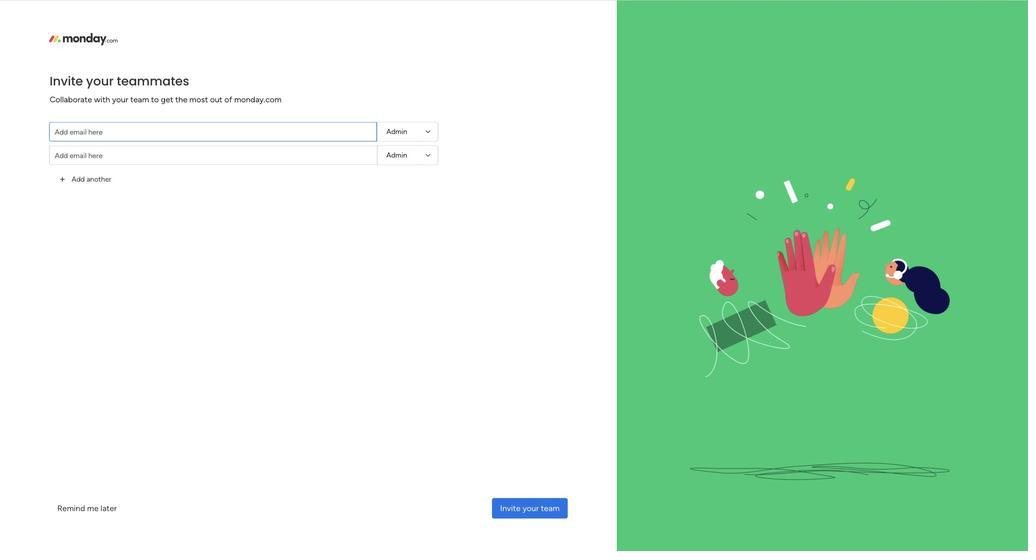 Task type: vqa. For each thing, say whether or not it's contained in the screenshot.
first THE ADD EMAIL HERE email field from the bottom of the invite your teammates dialog
yes



Task type: locate. For each thing, give the bounding box(es) containing it.
option
[[0, 143, 130, 145]]

1 vertical spatial team
[[541, 503, 560, 513]]

learn
[[869, 479, 887, 488]]

circle o image for complete
[[844, 169, 851, 176]]

your inside the boost your workflow in minutes with ready-made templates
[[858, 321, 875, 331]]

1 vertical spatial circle o image
[[844, 182, 851, 189]]

complete profile
[[854, 168, 912, 177]]

my
[[23, 72, 32, 81]]

work for my
[[34, 72, 50, 81]]

get right and
[[902, 479, 913, 488]]

1 add email here email field from the top
[[49, 122, 377, 141]]

main workspace
[[24, 102, 84, 111]]

0 horizontal spatial work
[[34, 72, 50, 81]]

help center learn and get support
[[869, 468, 940, 488]]

get
[[161, 94, 173, 104], [902, 479, 913, 488]]

1 horizontal spatial get
[[902, 479, 913, 488]]

0 vertical spatial get
[[161, 94, 173, 104]]

circle o image left complete
[[844, 169, 851, 176]]

add another button
[[49, 169, 120, 190]]

templates image image
[[838, 241, 973, 312]]

1 horizontal spatial with
[[952, 321, 968, 331]]

2 add email here email field from the top
[[49, 146, 377, 165]]

work right my
[[34, 72, 50, 81]]

install our mobile app link
[[844, 180, 982, 191]]

1 circle o image from the top
[[844, 169, 851, 176]]

0 vertical spatial team
[[130, 94, 149, 104]]

work right 'monday'
[[83, 27, 101, 38]]

0 horizontal spatial with
[[94, 94, 110, 104]]

0 vertical spatial invite
[[50, 72, 83, 89]]

management
[[49, 148, 91, 156]]

1 vertical spatial get
[[902, 479, 913, 488]]

with
[[94, 94, 110, 104], [952, 321, 968, 331]]

1 admin from the top
[[387, 127, 407, 136]]

0 vertical spatial admin
[[387, 127, 407, 136]]

in
[[912, 321, 919, 331]]

get right to
[[161, 94, 173, 104]]

2 admin from the top
[[387, 151, 407, 159]]

invite for teammates
[[50, 72, 83, 89]]

your inside button
[[523, 503, 539, 513]]

close recently visited image
[[189, 104, 201, 116]]

to
[[151, 94, 159, 104]]

1 vertical spatial admin
[[387, 151, 407, 159]]

1 horizontal spatial invite
[[500, 503, 521, 513]]

logo image
[[49, 33, 118, 45]]

templates
[[881, 334, 918, 343]]

1 vertical spatial add email here email field
[[49, 146, 377, 165]]

monday
[[46, 27, 81, 38]]

work
[[83, 27, 101, 38], [34, 72, 50, 81]]

invite inside button
[[500, 503, 521, 513]]

1 vertical spatial with
[[952, 321, 968, 331]]

invite your teammates collaborate with your team to get the most out of monday.com
[[50, 72, 282, 104]]

1 horizontal spatial work
[[83, 27, 101, 38]]

your for workflow
[[858, 321, 875, 331]]

main
[[24, 102, 41, 111]]

0 horizontal spatial get
[[161, 94, 173, 104]]

circle o image
[[844, 169, 851, 176], [844, 182, 851, 189]]

work inside button
[[34, 72, 50, 81]]

recently
[[203, 104, 241, 116]]

circle o image for install
[[844, 182, 851, 189]]

collaborate
[[50, 94, 92, 104]]

later
[[101, 503, 117, 513]]

and
[[889, 479, 901, 488]]

add
[[72, 175, 85, 183]]

Add email here email field
[[49, 122, 377, 141], [49, 146, 377, 165]]

0 vertical spatial work
[[83, 27, 101, 38]]

circle o image left install
[[844, 182, 851, 189]]

with right minutes
[[952, 321, 968, 331]]

boost your workflow in minutes with ready-made templates
[[835, 321, 968, 343]]

0 vertical spatial circle o image
[[844, 169, 851, 176]]

with inside the invite your teammates collaborate with your team to get the most out of monday.com
[[94, 94, 110, 104]]

the
[[175, 94, 187, 104]]

invite
[[50, 72, 83, 89], [500, 503, 521, 513]]

circle o image inside complete profile link
[[844, 169, 851, 176]]

2 circle o image from the top
[[844, 182, 851, 189]]

1 vertical spatial work
[[34, 72, 50, 81]]

0 horizontal spatial invite
[[50, 72, 83, 89]]

with right collaborate at the top of the page
[[94, 94, 110, 104]]

1 horizontal spatial team
[[541, 503, 560, 513]]

team
[[130, 94, 149, 104], [541, 503, 560, 513]]

admin for second add email here email field from the bottom of the invite your teammates dialog
[[387, 127, 407, 136]]

minutes
[[921, 321, 950, 331]]

address
[[668, 6, 695, 15]]

your for teammates
[[86, 72, 114, 89]]

0 vertical spatial add email here email field
[[49, 122, 377, 141]]

recently visited
[[203, 104, 271, 116]]

complete
[[854, 168, 888, 177]]

1 vertical spatial invite
[[500, 503, 521, 513]]

invite your team button
[[492, 498, 568, 518]]

0 vertical spatial with
[[94, 94, 110, 104]]

ready-
[[835, 334, 859, 343]]

admin
[[387, 127, 407, 136], [387, 151, 407, 159]]

your
[[86, 72, 114, 89], [112, 94, 128, 104], [858, 321, 875, 331], [523, 503, 539, 513]]

circle o image inside install our mobile app link
[[844, 182, 851, 189]]

invite inside the invite your teammates collaborate with your team to get the most out of monday.com
[[50, 72, 83, 89]]

0 horizontal spatial team
[[130, 94, 149, 104]]



Task type: describe. For each thing, give the bounding box(es) containing it.
project management
[[24, 148, 91, 156]]

support
[[915, 479, 940, 488]]

your for team
[[523, 503, 539, 513]]

email
[[648, 6, 666, 15]]

add another
[[72, 175, 111, 183]]

profile
[[890, 168, 912, 177]]

invite your team
[[500, 503, 560, 513]]

remind me later
[[57, 503, 117, 513]]

most
[[189, 94, 208, 104]]

help center element
[[829, 458, 982, 499]]

monday.com
[[234, 94, 282, 104]]

invite your team image
[[635, 0, 1011, 551]]

team inside button
[[541, 503, 560, 513]]

teammates
[[117, 72, 189, 89]]

another
[[87, 175, 111, 183]]

get inside the invite your teammates collaborate with your team to get the most out of monday.com
[[161, 94, 173, 104]]

visited
[[243, 104, 271, 116]]

mobile
[[891, 181, 914, 190]]

center
[[886, 468, 908, 477]]

remind me later button
[[49, 498, 125, 518]]

boost
[[835, 321, 856, 331]]

invite for team
[[500, 503, 521, 513]]

me
[[87, 503, 99, 513]]

install
[[854, 181, 875, 190]]

made
[[859, 334, 879, 343]]

change email address
[[619, 6, 695, 15]]

install our mobile app
[[854, 181, 930, 190]]

Search in workspace field
[[21, 123, 85, 135]]

my work
[[23, 72, 50, 81]]

of
[[225, 94, 232, 104]]

get inside help center learn and get support
[[902, 479, 913, 488]]

monday work management
[[46, 27, 159, 38]]

workspace
[[43, 102, 84, 111]]

team inside the invite your teammates collaborate with your team to get the most out of monday.com
[[130, 94, 149, 104]]

my work button
[[6, 69, 110, 85]]

main workspace button
[[7, 98, 102, 115]]

change
[[619, 6, 646, 15]]

workflow
[[877, 321, 910, 331]]

invite your teammates dialog
[[0, 0, 1028, 551]]

project management list box
[[0, 141, 130, 299]]

admin for first add email here email field from the bottom of the invite your teammates dialog
[[387, 151, 407, 159]]

project
[[24, 148, 47, 156]]

management
[[103, 27, 159, 38]]

out
[[210, 94, 223, 104]]

complete profile link
[[844, 167, 982, 178]]

our
[[876, 181, 889, 190]]

help
[[869, 468, 885, 477]]

app
[[916, 181, 930, 190]]

work for monday
[[83, 27, 101, 38]]

remind
[[57, 503, 85, 513]]

change email address link
[[619, 6, 695, 15]]

with inside the boost your workflow in minutes with ready-made templates
[[952, 321, 968, 331]]



